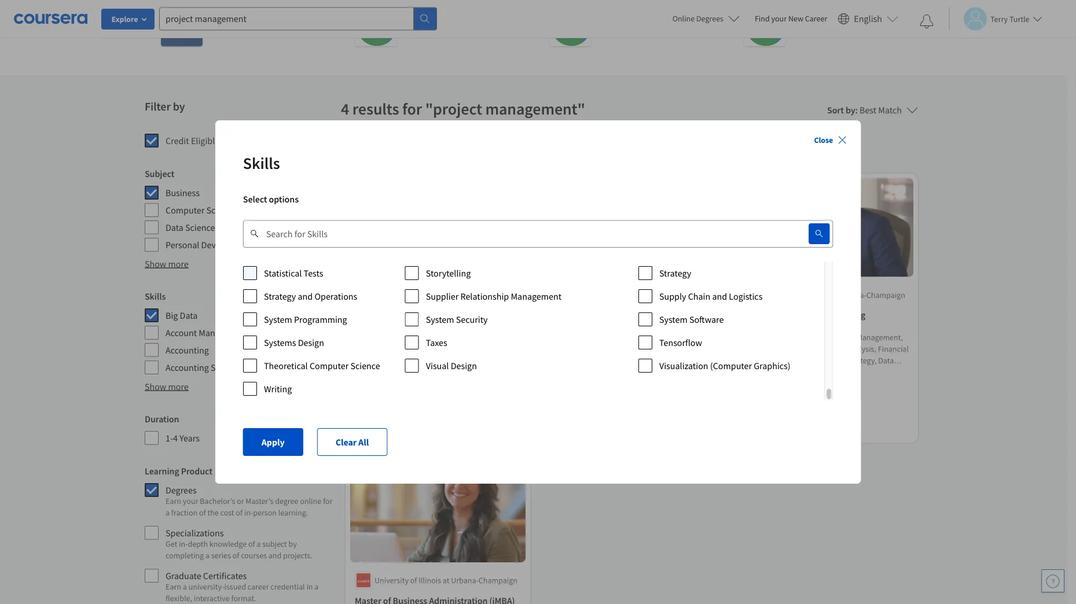 Task type: describe. For each thing, give the bounding box(es) containing it.
logistics
[[729, 291, 763, 302]]

0 vertical spatial :
[[856, 105, 858, 116]]

2 horizontal spatial skills
[[355, 332, 374, 343]]

strategy for strategy
[[660, 268, 692, 279]]

system for system software
[[660, 314, 688, 326]]

big data
[[166, 310, 198, 322]]

operations
[[315, 291, 358, 302]]

strategy for strategy and operations
[[264, 291, 296, 302]]

master of science in management link
[[355, 309, 521, 323]]

fraction
[[171, 508, 198, 519]]

master of science in management
[[355, 310, 486, 321]]

sort
[[828, 105, 845, 116]]

skills inside group
[[145, 291, 166, 303]]

champaign for management
[[479, 290, 518, 301]]

years
[[180, 433, 200, 445]]

1 horizontal spatial and
[[298, 291, 313, 302]]

irvine
[[293, 17, 312, 28]]

master of science in accounting link
[[743, 309, 910, 323]]

systems
[[264, 337, 296, 349]]

projects.
[[283, 551, 313, 562]]

your for earn
[[183, 497, 198, 507]]

storytelling
[[426, 268, 471, 279]]

courses
[[241, 551, 267, 562]]

and inside get in-depth knowledge of a subject by completing a series of courses and projects.
[[269, 551, 282, 562]]

master of science in accounting
[[743, 310, 866, 321]]

format.
[[231, 594, 256, 605]]

urbana- for master of science in accounting
[[840, 290, 867, 301]]

earn a university-issued career credential in a flexible, interactive format.
[[166, 582, 319, 605]]

supplier relationship management
[[426, 291, 562, 302]]

interactive
[[194, 594, 230, 605]]

uci
[[212, 6, 224, 16]]

google project management (pt) google
[[601, 6, 701, 39]]

duration group
[[145, 413, 334, 446]]

search image
[[815, 229, 824, 239]]

english button
[[834, 0, 904, 38]]

learning
[[145, 466, 179, 478]]

theoretical computer science
[[264, 360, 380, 372]]

supply
[[660, 291, 687, 302]]

"project
[[426, 99, 483, 119]]

clear all
[[336, 437, 369, 448]]

apply button
[[243, 429, 303, 456]]

graduate certificates
[[166, 571, 247, 582]]

visual
[[426, 360, 449, 372]]

skills inside dialog
[[243, 153, 280, 174]]

gain
[[397, 332, 412, 343]]

in for engineering
[[636, 310, 644, 321]]

learning product
[[145, 466, 213, 478]]

management inside uci project management university of california, irvine
[[253, 6, 299, 16]]

system for system security
[[426, 314, 454, 326]]

0 vertical spatial 4
[[341, 99, 349, 119]]

graphics)
[[754, 360, 791, 372]]

champaign for accounting
[[867, 290, 906, 301]]

show more for accounting software
[[145, 381, 189, 393]]

university of california, irvine image
[[161, 5, 203, 47]]

skills dialog
[[215, 120, 862, 484]]

a inside earn your bachelor's or master's degree online for a fraction of the cost of in-person learning.
[[166, 508, 170, 519]]

apply
[[262, 437, 285, 448]]

in for management
[[425, 310, 432, 321]]

bachelor's
[[200, 497, 235, 507]]

or
[[237, 497, 244, 507]]

in- inside get in-depth knowledge of a subject by completing a series of courses and projects.
[[179, 540, 188, 550]]

university of illinois at urbana-champaign for management
[[375, 290, 518, 301]]

accounting inside master of science in accounting link
[[822, 310, 866, 321]]

help center image
[[1047, 575, 1061, 589]]

select skills options element
[[243, 262, 834, 401]]

find your new career
[[755, 13, 828, 24]]

show for personal
[[145, 259, 166, 270]]

university inside uci project management university of california, irvine
[[212, 17, 246, 28]]

year
[[390, 423, 404, 434]]

supply chain and logistics
[[660, 291, 763, 302]]

google image for (de)
[[745, 5, 787, 47]]

1
[[384, 423, 388, 434]]

accounting software
[[166, 362, 245, 374]]

your for find
[[772, 13, 787, 24]]

master for master of engineering in engineering management
[[549, 310, 576, 321]]

science down the computer science
[[185, 222, 215, 234]]

results
[[353, 99, 399, 119]]

degree
[[275, 497, 299, 507]]

cost
[[220, 508, 234, 519]]

management:
[[460, 6, 508, 16]]

coursera image
[[14, 9, 87, 28]]

by for filter
[[173, 100, 185, 114]]

more for personal development
[[168, 259, 189, 270]]

computer inside "subject" group
[[166, 205, 205, 216]]

career
[[248, 582, 269, 593]]

design for systems design
[[298, 337, 324, 349]]

science for master of science in accounting
[[781, 310, 811, 321]]

relationship
[[461, 291, 509, 302]]

sort by : best match
[[828, 105, 903, 116]]

university of colorado boulder
[[569, 290, 673, 301]]

skills group
[[145, 290, 334, 376]]

design for visual design
[[451, 360, 477, 372]]

credit eligible
[[166, 135, 220, 147]]

skills you'll gain :
[[355, 332, 415, 343]]

career
[[806, 13, 828, 24]]

1 engineering from the left
[[587, 310, 634, 321]]

statistical tests
[[264, 268, 323, 279]]

account
[[166, 328, 197, 339]]

project for google
[[433, 6, 458, 16]]

account management
[[166, 328, 250, 339]]

illinois for accounting
[[807, 290, 830, 301]]

university for master of science in accounting
[[763, 290, 797, 301]]

2 engineering from the left
[[646, 310, 693, 321]]

filter by
[[145, 100, 185, 114]]

project for university
[[226, 6, 251, 16]]

accounting for accounting
[[166, 345, 209, 357]]

system for system programming
[[264, 314, 292, 326]]

university for master of engineering in engineering management
[[569, 290, 603, 301]]

tensorflow
[[660, 337, 703, 349]]

(pt)
[[601, 17, 616, 28]]

1-
[[166, 433, 173, 445]]

earn your bachelor's or master's degree online for a fraction of the cost of in-person learning.
[[166, 497, 333, 519]]

computer science
[[166, 205, 236, 216]]

credential
[[271, 582, 305, 593]]

science up development
[[207, 205, 236, 216]]

systems design
[[264, 337, 324, 349]]

data inside "subject" group
[[166, 222, 184, 234]]

at for accounting
[[831, 290, 838, 301]]

clear all button
[[317, 429, 388, 456]]

find your new career link
[[750, 12, 834, 26]]

person
[[253, 508, 277, 519]]

big
[[166, 310, 178, 322]]

statistical
[[264, 268, 302, 279]]

close button
[[810, 130, 852, 151]]

for inside earn your bachelor's or master's degree online for a fraction of the cost of in-person learning.
[[323, 497, 333, 507]]

tests
[[304, 268, 323, 279]]

2 horizontal spatial and
[[713, 291, 728, 302]]



Task type: vqa. For each thing, say whether or not it's contained in the screenshot.
now.
no



Task type: locate. For each thing, give the bounding box(es) containing it.
master for master of science in accounting
[[743, 310, 770, 321]]

software down account management at the left of page
[[211, 362, 245, 374]]

accounting for accounting software
[[166, 362, 209, 374]]

earn for graduate certificates
[[166, 582, 181, 593]]

find
[[755, 13, 770, 24]]

1 vertical spatial skills
[[145, 291, 166, 303]]

filter
[[145, 100, 171, 114]]

skills up big
[[145, 291, 166, 303]]

3 system from the left
[[660, 314, 688, 326]]

chain
[[688, 291, 711, 302]]

0 vertical spatial more
[[168, 259, 189, 270]]

1 horizontal spatial computer
[[310, 360, 349, 372]]

1 horizontal spatial :
[[856, 105, 858, 116]]

show more down personal
[[145, 259, 189, 270]]

show down personal
[[145, 259, 166, 270]]

0 vertical spatial for
[[403, 99, 422, 119]]

software down 'supply chain and logistics'
[[690, 314, 724, 326]]

urbana- for master of science in management
[[451, 290, 479, 301]]

security
[[456, 314, 488, 326]]

1 vertical spatial software
[[211, 362, 245, 374]]

science inside "select skills options" element
[[351, 360, 380, 372]]

1 vertical spatial strategy
[[264, 291, 296, 302]]

2 show from the top
[[145, 381, 166, 393]]

by right sort
[[846, 105, 856, 116]]

show more button down personal
[[145, 257, 189, 271]]

1 vertical spatial computer
[[310, 360, 349, 372]]

strategy and operations
[[264, 291, 358, 302]]

management inside master of engineering in engineering management
[[549, 324, 601, 335]]

degree · 1 year
[[355, 423, 404, 434]]

a right credential
[[315, 582, 319, 593]]

2 project from the left
[[433, 6, 458, 16]]

1 vertical spatial show more button
[[145, 380, 189, 394]]

1 vertical spatial 4
[[173, 433, 178, 445]]

project for (de)
[[822, 6, 848, 16]]

google image for google
[[356, 5, 397, 47]]

writing
[[264, 383, 292, 395]]

subject group
[[145, 167, 334, 253]]

1 earn from the top
[[166, 497, 181, 507]]

earn up flexible,
[[166, 582, 181, 593]]

2 master from the left
[[549, 310, 576, 321]]

0 horizontal spatial design
[[298, 337, 324, 349]]

for right online
[[323, 497, 333, 507]]

0 vertical spatial computer
[[166, 205, 205, 216]]

of inside uci project management university of california, irvine
[[248, 17, 255, 28]]

in- down the master's
[[244, 508, 253, 519]]

show notifications image
[[921, 14, 934, 28]]

science up the graphics)
[[781, 310, 811, 321]]

software for accounting software
[[211, 362, 245, 374]]

0 vertical spatial software
[[690, 314, 724, 326]]

show more button for personal
[[145, 257, 189, 271]]

project for (pt)
[[628, 6, 653, 16]]

0 vertical spatial data
[[166, 222, 184, 234]]

best
[[860, 105, 877, 116]]

a
[[166, 508, 170, 519], [257, 540, 261, 550], [206, 551, 210, 562], [183, 582, 187, 593], [315, 582, 319, 593]]

business
[[166, 187, 200, 199]]

science down you'll
[[351, 360, 380, 372]]

management inside google project management (pt) google
[[654, 6, 701, 16]]

1 horizontal spatial master
[[549, 310, 576, 321]]

1 horizontal spatial engineering
[[646, 310, 693, 321]]

master
[[355, 310, 382, 321], [549, 310, 576, 321], [743, 310, 770, 321]]

: down the master of science in management
[[412, 332, 414, 343]]

0 horizontal spatial strategy
[[264, 291, 296, 302]]

computer down business
[[166, 205, 205, 216]]

2 horizontal spatial system
[[660, 314, 688, 326]]

in- inside earn your bachelor's or master's degree online for a fraction of the cost of in-person learning.
[[244, 508, 253, 519]]

series
[[211, 551, 231, 562]]

for
[[403, 99, 422, 119], [323, 497, 333, 507]]

science for master of science in management
[[393, 310, 423, 321]]

1 show more button from the top
[[145, 257, 189, 271]]

1 vertical spatial in-
[[179, 540, 188, 550]]

degrees
[[166, 485, 197, 497]]

knowledge
[[210, 540, 247, 550]]

0 vertical spatial strategy
[[660, 268, 692, 279]]

1 horizontal spatial your
[[772, 13, 787, 24]]

0 vertical spatial show
[[145, 259, 166, 270]]

0 horizontal spatial and
[[269, 551, 282, 562]]

·
[[381, 423, 383, 434]]

university of illinois at urbana-champaign
[[375, 290, 518, 301], [763, 290, 906, 301], [375, 576, 518, 586]]

0 horizontal spatial system
[[264, 314, 292, 326]]

0 vertical spatial your
[[772, 13, 787, 24]]

and up system programming
[[298, 291, 313, 302]]

0 horizontal spatial your
[[183, 497, 198, 507]]

1 show more from the top
[[145, 259, 189, 270]]

1 vertical spatial your
[[183, 497, 198, 507]]

programming
[[294, 314, 347, 326]]

: left best
[[856, 105, 858, 116]]

a up courses
[[257, 540, 261, 550]]

match
[[879, 105, 903, 116]]

show more up duration
[[145, 381, 189, 393]]

1 vertical spatial design
[[451, 360, 477, 372]]

0 vertical spatial show more button
[[145, 257, 189, 271]]

master for master of science in management
[[355, 310, 382, 321]]

design right visual
[[451, 360, 477, 372]]

management inside google project management (de) google
[[849, 6, 895, 16]]

1 vertical spatial for
[[323, 497, 333, 507]]

2 horizontal spatial master
[[743, 310, 770, 321]]

in- up completing
[[179, 540, 188, 550]]

Search by keyword search field
[[266, 220, 782, 248]]

clear
[[336, 437, 357, 448]]

subject
[[263, 540, 287, 550]]

specializations
[[166, 528, 224, 540]]

4 left the results
[[341, 99, 349, 119]]

graduate
[[166, 571, 201, 582]]

development
[[201, 240, 254, 251]]

science for theoretical computer science
[[351, 360, 380, 372]]

1 horizontal spatial skills
[[243, 153, 280, 174]]

system up 'systems'
[[264, 314, 292, 326]]

computer inside "select skills options" element
[[310, 360, 349, 372]]

boulder
[[646, 290, 673, 301]]

master's
[[246, 497, 274, 507]]

0 horizontal spatial computer
[[166, 205, 205, 216]]

skills left you'll
[[355, 332, 374, 343]]

2 earn from the top
[[166, 582, 181, 593]]

theoretical
[[264, 360, 308, 372]]

3 project from the left
[[628, 6, 653, 16]]

all
[[359, 437, 369, 448]]

google
[[407, 6, 431, 16], [601, 6, 626, 16], [796, 6, 821, 16], [407, 17, 431, 28], [601, 29, 625, 39], [796, 29, 820, 39]]

None search field
[[159, 7, 437, 30]]

earn inside earn your bachelor's or master's degree online for a fraction of the cost of in-person learning.
[[166, 497, 181, 507]]

of inside master of engineering in engineering management
[[577, 310, 585, 321]]

software for system software
[[690, 314, 724, 326]]

your inside earn your bachelor's or master's degree online for a fraction of the cost of in-person learning.
[[183, 497, 198, 507]]

university for master of science in management
[[375, 290, 409, 301]]

earn for degrees
[[166, 497, 181, 507]]

2 vertical spatial accounting
[[166, 362, 209, 374]]

engineering down supply
[[646, 310, 693, 321]]

engineering
[[587, 310, 634, 321], [646, 310, 693, 321]]

at
[[443, 290, 450, 301], [831, 290, 838, 301], [443, 576, 450, 586]]

your right find
[[772, 13, 787, 24]]

in inside master of engineering in engineering management
[[636, 310, 644, 321]]

1 horizontal spatial by
[[289, 540, 297, 550]]

4
[[341, 99, 349, 119], [173, 433, 178, 445]]

degree
[[355, 423, 379, 434]]

in inside earn a university-issued career credential in a flexible, interactive format.
[[307, 582, 313, 593]]

show more button up duration
[[145, 380, 189, 394]]

more for accounting software
[[168, 381, 189, 393]]

project inside google project management: google
[[433, 6, 458, 16]]

master of engineering in engineering management
[[549, 310, 693, 335]]

0 horizontal spatial engineering
[[587, 310, 634, 321]]

learning.
[[278, 508, 308, 519]]

visualization
[[660, 360, 709, 372]]

design down system programming
[[298, 337, 324, 349]]

illinois
[[419, 290, 441, 301], [807, 290, 830, 301], [419, 576, 441, 586]]

management inside "select skills options" element
[[511, 291, 562, 302]]

by inside get in-depth knowledge of a subject by completing a series of courses and projects.
[[289, 540, 297, 550]]

1 vertical spatial more
[[168, 381, 189, 393]]

2 show more from the top
[[145, 381, 189, 393]]

0 vertical spatial show more
[[145, 259, 189, 270]]

strategy up supply
[[660, 268, 692, 279]]

your
[[772, 13, 787, 24], [183, 497, 198, 507]]

personal development
[[166, 240, 254, 251]]

management"
[[486, 99, 586, 119]]

0 horizontal spatial google image
[[356, 5, 397, 47]]

strategy
[[660, 268, 692, 279], [264, 291, 296, 302]]

show for accounting
[[145, 381, 166, 393]]

data science
[[166, 222, 215, 234]]

data up personal
[[166, 222, 184, 234]]

illinois for management
[[419, 290, 441, 301]]

by right filter
[[173, 100, 185, 114]]

2 horizontal spatial google image
[[745, 5, 787, 47]]

1 vertical spatial earn
[[166, 582, 181, 593]]

at for management
[[443, 290, 450, 301]]

system down supply
[[660, 314, 688, 326]]

1 horizontal spatial design
[[451, 360, 477, 372]]

4 project from the left
[[822, 6, 848, 16]]

master inside master of engineering in engineering management
[[549, 310, 576, 321]]

0 vertical spatial earn
[[166, 497, 181, 507]]

system software
[[660, 314, 724, 326]]

product
[[181, 466, 213, 478]]

1 system from the left
[[264, 314, 292, 326]]

show more for personal development
[[145, 259, 189, 270]]

more down personal
[[168, 259, 189, 270]]

select
[[243, 193, 267, 205]]

earn
[[166, 497, 181, 507], [166, 582, 181, 593]]

personal
[[166, 240, 199, 251]]

0 horizontal spatial 4
[[173, 433, 178, 445]]

0 horizontal spatial :
[[412, 332, 414, 343]]

1 horizontal spatial system
[[426, 314, 454, 326]]

a left series
[[206, 551, 210, 562]]

university
[[212, 17, 246, 28], [375, 290, 409, 301], [569, 290, 603, 301], [763, 290, 797, 301], [375, 576, 409, 586]]

0 vertical spatial design
[[298, 337, 324, 349]]

1 master from the left
[[355, 310, 382, 321]]

by up projects.
[[289, 540, 297, 550]]

depth
[[188, 540, 208, 550]]

software inside skills group
[[211, 362, 245, 374]]

3 master from the left
[[743, 310, 770, 321]]

2 more from the top
[[168, 381, 189, 393]]

flexible,
[[166, 594, 192, 605]]

university-
[[189, 582, 224, 593]]

supplier
[[426, 291, 459, 302]]

1 horizontal spatial software
[[690, 314, 724, 326]]

1 show from the top
[[145, 259, 166, 270]]

1 vertical spatial data
[[180, 310, 198, 322]]

4 inside duration group
[[173, 433, 178, 445]]

a left fraction on the bottom of the page
[[166, 508, 170, 519]]

1 horizontal spatial google image
[[550, 5, 592, 47]]

2 google image from the left
[[550, 5, 592, 47]]

1 vertical spatial show
[[145, 381, 166, 393]]

the
[[208, 508, 219, 519]]

system down the supplier
[[426, 314, 454, 326]]

google image
[[356, 5, 397, 47], [550, 5, 592, 47], [745, 5, 787, 47]]

system programming
[[264, 314, 347, 326]]

3 google image from the left
[[745, 5, 787, 47]]

0 horizontal spatial in-
[[179, 540, 188, 550]]

0 vertical spatial accounting
[[822, 310, 866, 321]]

for right the results
[[403, 99, 422, 119]]

2 horizontal spatial by
[[846, 105, 856, 116]]

0 horizontal spatial master
[[355, 310, 382, 321]]

system security
[[426, 314, 488, 326]]

more down accounting software
[[168, 381, 189, 393]]

options
[[269, 193, 299, 205]]

0 vertical spatial skills
[[243, 153, 280, 174]]

0 horizontal spatial skills
[[145, 291, 166, 303]]

visual design
[[426, 360, 477, 372]]

1 more from the top
[[168, 259, 189, 270]]

2 vertical spatial skills
[[355, 332, 374, 343]]

1 horizontal spatial strategy
[[660, 268, 692, 279]]

in for accounting
[[813, 310, 821, 321]]

2 system from the left
[[426, 314, 454, 326]]

english
[[855, 13, 883, 25]]

0 horizontal spatial for
[[323, 497, 333, 507]]

1 horizontal spatial 4
[[341, 99, 349, 119]]

science up gain
[[393, 310, 423, 321]]

earn inside earn a university-issued career credential in a flexible, interactive format.
[[166, 582, 181, 593]]

0 horizontal spatial by
[[173, 100, 185, 114]]

1 horizontal spatial for
[[403, 99, 422, 119]]

management inside skills group
[[199, 328, 250, 339]]

show up duration
[[145, 381, 166, 393]]

data inside skills group
[[180, 310, 198, 322]]

strategy down statistical
[[264, 291, 296, 302]]

:
[[856, 105, 858, 116], [412, 332, 414, 343]]

google image for (pt)
[[550, 5, 592, 47]]

engineering down university of colorado boulder
[[587, 310, 634, 321]]

your up fraction on the bottom of the page
[[183, 497, 198, 507]]

1 project from the left
[[226, 6, 251, 16]]

1 vertical spatial :
[[412, 332, 414, 343]]

project inside uci project management university of california, irvine
[[226, 6, 251, 16]]

learning product group
[[145, 465, 334, 605]]

online
[[300, 497, 322, 507]]

0 horizontal spatial software
[[211, 362, 245, 374]]

4 left years
[[173, 433, 178, 445]]

1 google image from the left
[[356, 5, 397, 47]]

0 vertical spatial in-
[[244, 508, 253, 519]]

earn up fraction on the bottom of the page
[[166, 497, 181, 507]]

your inside "link"
[[772, 13, 787, 24]]

google project management: google
[[407, 6, 508, 28]]

2 show more button from the top
[[145, 380, 189, 394]]

and down subject
[[269, 551, 282, 562]]

project inside google project management (pt) google
[[628, 6, 653, 16]]

a up flexible,
[[183, 582, 187, 593]]

get in-depth knowledge of a subject by completing a series of courses and projects.
[[166, 540, 313, 562]]

project inside google project management (de) google
[[822, 6, 848, 16]]

and right chain at the right of page
[[713, 291, 728, 302]]

data right big
[[180, 310, 198, 322]]

software inside "select skills options" element
[[690, 314, 724, 326]]

computer down systems design
[[310, 360, 349, 372]]

1 vertical spatial show more
[[145, 381, 189, 393]]

show more button for accounting
[[145, 380, 189, 394]]

1-4 years
[[166, 433, 200, 445]]

1 horizontal spatial in-
[[244, 508, 253, 519]]

you'll
[[375, 332, 395, 343]]

colorado
[[613, 290, 644, 301]]

1 vertical spatial accounting
[[166, 345, 209, 357]]

university of illinois at urbana-champaign for accounting
[[763, 290, 906, 301]]

skills up select
[[243, 153, 280, 174]]

by for sort
[[846, 105, 856, 116]]



